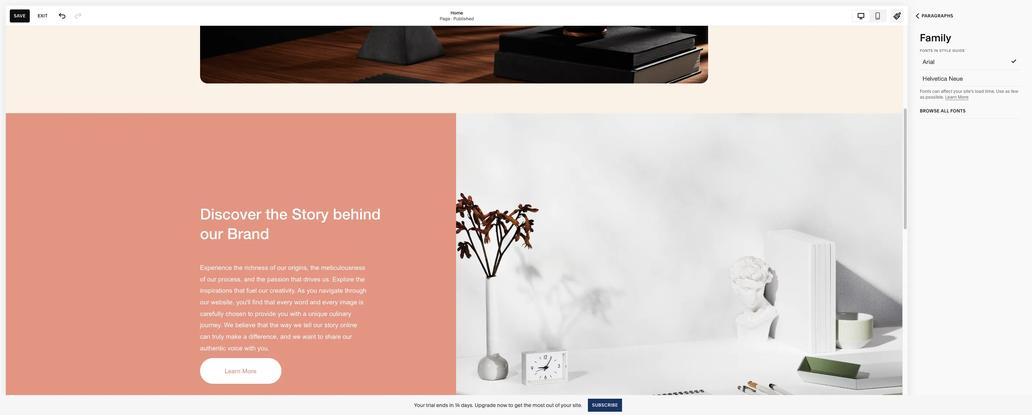 Task type: describe. For each thing, give the bounding box(es) containing it.
subscribe button
[[588, 399, 622, 412]]

learn
[[946, 94, 957, 100]]

fonts can affect your site's load time. use as few as possible.
[[920, 89, 1019, 100]]

guide
[[953, 49, 965, 53]]

1 horizontal spatial in
[[934, 49, 939, 53]]

to
[[509, 402, 513, 409]]

exit button
[[34, 9, 52, 22]]

row group containing fonts can affect your site's load time. use as few as possible.
[[912, 36, 1029, 119]]

upgrade
[[475, 402, 496, 409]]

site.
[[573, 402, 583, 409]]

1 vertical spatial in
[[450, 402, 454, 409]]

fonts
[[951, 108, 966, 114]]

few
[[1011, 89, 1019, 94]]

fonts in style guide
[[920, 49, 965, 53]]

home
[[451, 10, 463, 15]]

ends
[[436, 402, 448, 409]]

helvetica neue image
[[914, 72, 1010, 85]]

·
[[451, 16, 453, 21]]

most
[[533, 402, 545, 409]]

browse all fonts
[[920, 108, 966, 114]]

1 vertical spatial as
[[920, 94, 925, 100]]

published
[[454, 16, 474, 21]]

trial
[[426, 402, 435, 409]]

browse
[[920, 108, 940, 114]]

load
[[975, 89, 984, 94]]

your trial ends in 14 days. upgrade now to get the most out of your site.
[[414, 402, 583, 409]]

14
[[455, 402, 460, 409]]

now
[[497, 402, 507, 409]]

time.
[[985, 89, 996, 94]]

all
[[941, 108, 950, 114]]



Task type: vqa. For each thing, say whether or not it's contained in the screenshot.
the bottom IN
yes



Task type: locate. For each thing, give the bounding box(es) containing it.
0 vertical spatial fonts
[[920, 49, 933, 53]]

your right of
[[561, 402, 572, 409]]

tab list
[[853, 10, 887, 22]]

in
[[934, 49, 939, 53], [450, 402, 454, 409]]

as left possible.
[[920, 94, 925, 100]]

get
[[515, 402, 523, 409]]

paragraphs
[[922, 13, 954, 19]]

fonts inside fonts can affect your site's load time. use as few as possible.
[[920, 89, 932, 94]]

subscribe
[[592, 403, 618, 408]]

page
[[440, 16, 450, 21]]

0 vertical spatial as
[[1006, 89, 1010, 94]]

your up learn more on the right of the page
[[954, 89, 963, 94]]

browse all fonts button
[[920, 105, 966, 118]]

1 vertical spatial your
[[561, 402, 572, 409]]

fonts for fonts can affect your site's load time. use as few as possible.
[[920, 89, 932, 94]]

your inside fonts can affect your site's load time. use as few as possible.
[[954, 89, 963, 94]]

affect
[[941, 89, 953, 94]]

0 vertical spatial your
[[954, 89, 963, 94]]

row group
[[912, 36, 1029, 119]]

use
[[997, 89, 1005, 94]]

possible.
[[926, 94, 945, 100]]

1 fonts from the top
[[920, 49, 933, 53]]

days.
[[461, 402, 474, 409]]

0 horizontal spatial in
[[450, 402, 454, 409]]

learn more link
[[946, 94, 969, 100]]

as left few
[[1006, 89, 1010, 94]]

fonts down family
[[920, 49, 933, 53]]

fonts for fonts in style guide
[[920, 49, 933, 53]]

2 fonts from the top
[[920, 89, 932, 94]]

more
[[958, 94, 969, 100]]

can
[[933, 89, 940, 94]]

site's
[[964, 89, 974, 94]]

of
[[555, 402, 560, 409]]

in left 14
[[450, 402, 454, 409]]

1 vertical spatial fonts
[[920, 89, 932, 94]]

save
[[14, 13, 26, 18]]

exit
[[38, 13, 48, 18]]

0 horizontal spatial your
[[561, 402, 572, 409]]

learn more
[[946, 94, 969, 100]]

arial image
[[914, 56, 1010, 69]]

home page · published
[[440, 10, 474, 21]]

1 horizontal spatial as
[[1006, 89, 1010, 94]]

paragraphs button
[[908, 8, 962, 24]]

save button
[[10, 9, 30, 22]]

your
[[954, 89, 963, 94], [561, 402, 572, 409]]

the
[[524, 402, 532, 409]]

style
[[940, 49, 952, 53]]

1 horizontal spatial your
[[954, 89, 963, 94]]

fonts left can
[[920, 89, 932, 94]]

0 vertical spatial in
[[934, 49, 939, 53]]

0 horizontal spatial as
[[920, 94, 925, 100]]

as
[[1006, 89, 1010, 94], [920, 94, 925, 100]]

fonts
[[920, 49, 933, 53], [920, 89, 932, 94]]

in left style
[[934, 49, 939, 53]]

out
[[546, 402, 554, 409]]

family
[[920, 32, 952, 44]]

your
[[414, 402, 425, 409]]



